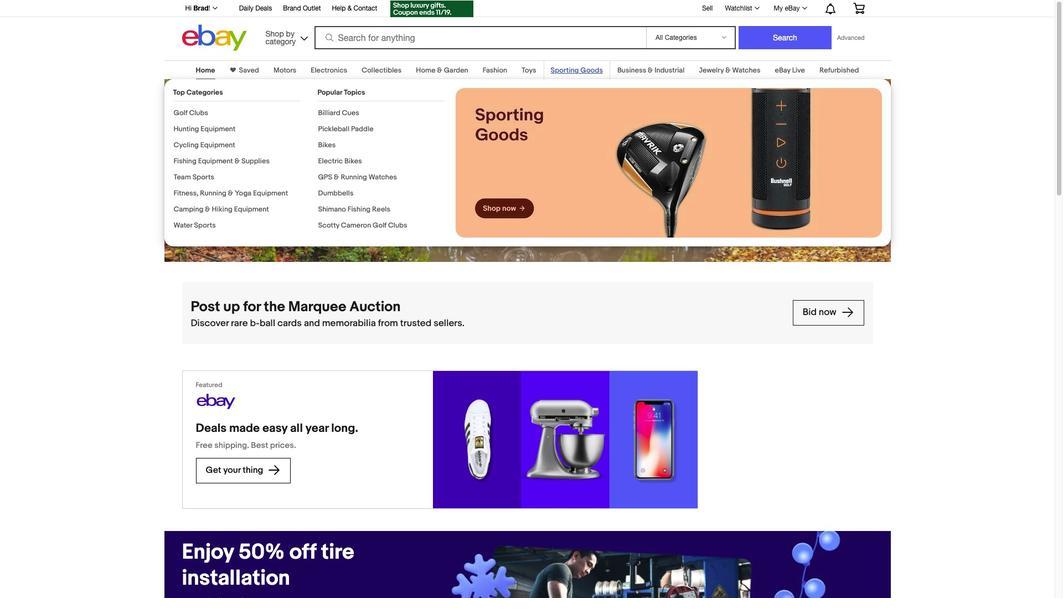 Task type: locate. For each thing, give the bounding box(es) containing it.
equipment right yoga on the left top of page
[[253, 189, 288, 198]]

golf clubs link
[[174, 109, 208, 117]]

running down electric bikes link in the left of the page
[[341, 173, 367, 182]]

now up hiking at the left top
[[227, 189, 244, 200]]

& right jewelry
[[726, 66, 731, 75]]

watches up reels
[[369, 173, 397, 182]]

0 horizontal spatial home
[[196, 66, 215, 75]]

1 vertical spatial your
[[223, 465, 241, 476]]

fishing
[[174, 157, 197, 166], [348, 205, 371, 214]]

home
[[196, 66, 215, 75], [416, 66, 436, 75]]

& for jewelry & watches
[[726, 66, 731, 75]]

1 vertical spatial sports
[[194, 221, 216, 230]]

bikes down tires,
[[345, 157, 362, 166]]

shimano fishing reels link
[[318, 205, 390, 214]]

your inside get your atv or utv kitted out begin adventures with cargo bags, tires, and more.
[[224, 88, 266, 114]]

2 your from the top
[[223, 465, 241, 476]]

topics
[[344, 88, 365, 97]]

deals right daily
[[255, 4, 272, 12]]

running inside top categories element
[[200, 189, 226, 198]]

equipment for hunting
[[201, 125, 236, 133]]

0 vertical spatial fishing
[[174, 157, 197, 166]]

hunting
[[174, 125, 199, 133]]

deals made easy all year long. free shipping. best prices.
[[196, 421, 358, 451]]

& inside popular topics element
[[334, 173, 339, 182]]

1 vertical spatial clubs
[[388, 221, 407, 230]]

none submit inside the shop by category banner
[[739, 26, 832, 49]]

electronics link
[[311, 66, 347, 75]]

camping
[[174, 205, 203, 214]]

0 horizontal spatial and
[[182, 157, 199, 169]]

0 vertical spatial get
[[182, 88, 219, 114]]

!
[[209, 4, 210, 12]]

1 horizontal spatial running
[[341, 173, 367, 182]]

1 horizontal spatial bikes
[[345, 157, 362, 166]]

ebay left live
[[775, 66, 791, 75]]

gps
[[318, 173, 332, 182]]

shop
[[266, 29, 284, 38]]

1 horizontal spatial watches
[[732, 66, 761, 75]]

0 horizontal spatial deals
[[196, 421, 227, 436]]

running up camping & hiking equipment link
[[200, 189, 226, 198]]

camping & hiking equipment link
[[174, 205, 269, 214]]

watches
[[732, 66, 761, 75], [369, 173, 397, 182]]

advanced
[[837, 34, 865, 41]]

camping & hiking equipment
[[174, 205, 269, 214]]

1 vertical spatial ebay
[[775, 66, 791, 75]]

1 horizontal spatial deals
[[255, 4, 272, 12]]

0 vertical spatial deals
[[255, 4, 272, 12]]

sports
[[193, 173, 214, 182], [194, 221, 216, 230]]

scotty cameron golf clubs
[[318, 221, 407, 230]]

&
[[348, 4, 352, 12], [437, 66, 442, 75], [648, 66, 653, 75], [726, 66, 731, 75], [235, 157, 240, 166], [334, 173, 339, 182], [228, 189, 233, 198], [205, 205, 210, 214]]

gps & running watches
[[318, 173, 397, 182]]

0 horizontal spatial now
[[227, 189, 244, 200]]

featured
[[196, 381, 222, 389]]

2 home from the left
[[416, 66, 436, 75]]

shipping.
[[214, 440, 249, 451]]

made
[[229, 421, 260, 436]]

goods
[[581, 66, 603, 75]]

0 vertical spatial clubs
[[189, 109, 208, 117]]

cues
[[342, 109, 359, 117]]

billiard cues
[[318, 109, 359, 117]]

ebay right my
[[785, 4, 800, 12]]

sellers.
[[434, 318, 465, 329]]

fitness, running & yoga equipment link
[[174, 189, 288, 198]]

with
[[265, 144, 283, 157]]

or
[[315, 88, 334, 114]]

enjoy 50% off tire installation
[[182, 539, 354, 591]]

deals inside account "navigation"
[[255, 4, 272, 12]]

equipment up cycling equipment link
[[201, 125, 236, 133]]

1 horizontal spatial clubs
[[388, 221, 407, 230]]

gps & running watches link
[[318, 173, 397, 182]]

cycling equipment
[[174, 141, 235, 150]]

1 vertical spatial watches
[[369, 173, 397, 182]]

clubs down reels
[[388, 221, 407, 230]]

auction
[[350, 299, 401, 316]]

0 vertical spatial running
[[341, 173, 367, 182]]

1 vertical spatial get
[[206, 465, 221, 476]]

bikes link
[[318, 141, 336, 150]]

& right business at top right
[[648, 66, 653, 75]]

1 vertical spatial golf
[[373, 221, 387, 230]]

saved
[[239, 66, 259, 75]]

watches right jewelry
[[732, 66, 761, 75]]

your for atv
[[224, 88, 266, 114]]

0 horizontal spatial clubs
[[189, 109, 208, 117]]

for
[[243, 299, 261, 316]]

my ebay
[[774, 4, 800, 12]]

now for explore
[[227, 189, 244, 200]]

and inside get your atv or utv kitted out begin adventures with cargo bags, tires, and more.
[[182, 157, 199, 169]]

get for thing
[[206, 465, 221, 476]]

now for bid
[[819, 307, 837, 318]]

prices.
[[270, 440, 296, 451]]

main content
[[0, 54, 1055, 598]]

your left thing
[[223, 465, 241, 476]]

shop by category button
[[261, 25, 310, 48]]

deals up "free"
[[196, 421, 227, 436]]

0 vertical spatial your
[[224, 88, 266, 114]]

my ebay link
[[768, 2, 812, 15]]

shop by category banner
[[179, 0, 873, 54]]

from
[[378, 318, 398, 329]]

home up categories
[[196, 66, 215, 75]]

golf down reels
[[373, 221, 387, 230]]

your down saved link
[[224, 88, 266, 114]]

bikes up "electric"
[[318, 141, 336, 150]]

0 vertical spatial now
[[227, 189, 244, 200]]

explore now
[[192, 189, 246, 200]]

trusted
[[400, 318, 432, 329]]

shop by category
[[266, 29, 296, 46]]

supplies
[[241, 157, 270, 166]]

golf
[[174, 109, 187, 117], [373, 221, 387, 230]]

golf up the hunting
[[174, 109, 187, 117]]

b-
[[250, 318, 260, 329]]

team
[[174, 173, 191, 182]]

get the coupon image
[[391, 1, 474, 17]]

None submit
[[739, 26, 832, 49]]

& left hiking at the left top
[[205, 205, 210, 214]]

1 vertical spatial deals
[[196, 421, 227, 436]]

clubs up hunting equipment
[[189, 109, 208, 117]]

equipment for fishing
[[198, 157, 233, 166]]

0 vertical spatial bikes
[[318, 141, 336, 150]]

0 vertical spatial sports
[[193, 173, 214, 182]]

year
[[306, 421, 329, 436]]

off
[[290, 539, 316, 565]]

contact
[[354, 4, 377, 12]]

and down marquee
[[304, 318, 320, 329]]

and
[[182, 157, 199, 169], [304, 318, 320, 329]]

all
[[290, 421, 303, 436]]

sports up explore
[[193, 173, 214, 182]]

1 vertical spatial running
[[200, 189, 226, 198]]

equipment up fishing equipment & supplies link
[[200, 141, 235, 150]]

sports right water
[[194, 221, 216, 230]]

electric bikes
[[318, 157, 362, 166]]

get
[[182, 88, 219, 114], [206, 465, 221, 476]]

get for atv
[[182, 88, 219, 114]]

1 horizontal spatial golf
[[373, 221, 387, 230]]

0 horizontal spatial running
[[200, 189, 226, 198]]

post up for the marquee auction discover rare b-ball cards and memorabilia from trusted sellers.
[[191, 299, 465, 329]]

electronics
[[311, 66, 347, 75]]

& for home & garden
[[437, 66, 442, 75]]

0 horizontal spatial fishing
[[174, 157, 197, 166]]

free
[[196, 440, 213, 451]]

now right bid
[[819, 307, 837, 318]]

motors
[[274, 66, 296, 75]]

1 your from the top
[[224, 88, 266, 114]]

daily deals
[[239, 4, 272, 12]]

saved link
[[236, 66, 259, 75]]

0 horizontal spatial watches
[[369, 173, 397, 182]]

1 horizontal spatial now
[[819, 307, 837, 318]]

collectibles link
[[362, 66, 402, 75]]

& left the garden
[[437, 66, 442, 75]]

top categories element
[[173, 88, 300, 237]]

& right help
[[348, 4, 352, 12]]

equipment down cycling equipment link
[[198, 157, 233, 166]]

toys
[[522, 66, 536, 75]]

popular topics
[[318, 88, 365, 97]]

& right gps
[[334, 173, 339, 182]]

easy
[[262, 421, 288, 436]]

1 home from the left
[[196, 66, 215, 75]]

fishing down begin
[[174, 157, 197, 166]]

tires,
[[342, 144, 365, 157]]

team sports link
[[174, 173, 214, 182]]

1 vertical spatial now
[[819, 307, 837, 318]]

help
[[332, 4, 346, 12]]

1 vertical spatial fishing
[[348, 205, 371, 214]]

get inside get your atv or utv kitted out begin adventures with cargo bags, tires, and more.
[[182, 88, 219, 114]]

1 vertical spatial and
[[304, 318, 320, 329]]

0 vertical spatial ebay
[[785, 4, 800, 12]]

1 horizontal spatial fishing
[[348, 205, 371, 214]]

& left yoga on the left top of page
[[228, 189, 233, 198]]

bikes
[[318, 141, 336, 150], [345, 157, 362, 166]]

1 horizontal spatial and
[[304, 318, 320, 329]]

golf inside top categories element
[[174, 109, 187, 117]]

1 horizontal spatial home
[[416, 66, 436, 75]]

and down begin
[[182, 157, 199, 169]]

ebay inside account "navigation"
[[785, 4, 800, 12]]

0 vertical spatial golf
[[174, 109, 187, 117]]

fishing up cameron
[[348, 205, 371, 214]]

& inside account "navigation"
[[348, 4, 352, 12]]

home left the garden
[[416, 66, 436, 75]]

discover
[[191, 318, 229, 329]]

sporting goods - shop now image
[[456, 88, 882, 238]]

50%
[[239, 539, 285, 565]]

ebay inside main content
[[775, 66, 791, 75]]

0 horizontal spatial golf
[[174, 109, 187, 117]]

0 vertical spatial and
[[182, 157, 199, 169]]



Task type: describe. For each thing, give the bounding box(es) containing it.
help & contact
[[332, 4, 377, 12]]

clubs inside popular topics element
[[388, 221, 407, 230]]

sports for team sports
[[193, 173, 214, 182]]

daily deals link
[[239, 3, 272, 15]]

begin
[[182, 144, 209, 157]]

cycling
[[174, 141, 199, 150]]

watches inside popular topics element
[[369, 173, 397, 182]]

watchlist link
[[719, 2, 765, 15]]

fitness,
[[174, 189, 199, 198]]

category
[[266, 37, 296, 46]]

jewelry & watches
[[699, 66, 761, 75]]

hunting equipment
[[174, 125, 236, 133]]

up
[[223, 299, 240, 316]]

daily
[[239, 4, 254, 12]]

brand outlet
[[283, 4, 321, 12]]

out
[[290, 113, 323, 139]]

scotty
[[318, 221, 339, 230]]

pickleball paddle link
[[318, 125, 374, 133]]

golf clubs
[[174, 109, 208, 117]]

paddle
[[351, 125, 374, 133]]

pickleball paddle
[[318, 125, 374, 133]]

rare
[[231, 318, 248, 329]]

bags,
[[315, 144, 340, 157]]

collectibles
[[362, 66, 402, 75]]

0 horizontal spatial bikes
[[318, 141, 336, 150]]

get your atv or utv kitted out begin adventures with cargo bags, tires, and more.
[[182, 88, 365, 169]]

bid
[[803, 307, 817, 318]]

& for gps & running watches
[[334, 173, 339, 182]]

& for help & contact
[[348, 4, 352, 12]]

home for home
[[196, 66, 215, 75]]

sports for water sports
[[194, 221, 216, 230]]

fishing equipment & supplies link
[[174, 157, 270, 166]]

cards
[[277, 318, 302, 329]]

fishing inside top categories element
[[174, 157, 197, 166]]

sporting goods
[[551, 66, 603, 75]]

golf inside popular topics element
[[373, 221, 387, 230]]

water
[[174, 221, 192, 230]]

shimano
[[318, 205, 346, 214]]

home for home & garden
[[416, 66, 436, 75]]

home & garden
[[416, 66, 468, 75]]

cycling equipment link
[[174, 141, 235, 150]]

Search for anything text field
[[316, 27, 644, 48]]

more.
[[201, 157, 228, 169]]

business & industrial link
[[617, 66, 685, 75]]

top categories
[[173, 88, 223, 97]]

bid now
[[803, 307, 839, 318]]

memorabilia
[[322, 318, 376, 329]]

running inside popular topics element
[[341, 173, 367, 182]]

my
[[774, 4, 783, 12]]

long.
[[331, 421, 358, 436]]

home & garden link
[[416, 66, 468, 75]]

main content containing get your atv or utv kitted out
[[0, 54, 1055, 598]]

toys link
[[522, 66, 536, 75]]

& for camping & hiking equipment
[[205, 205, 210, 214]]

business
[[617, 66, 646, 75]]

your shopping cart image
[[853, 3, 865, 14]]

enjoy
[[182, 539, 234, 565]]

electric bikes link
[[318, 157, 362, 166]]

hi brad !
[[185, 4, 210, 12]]

your for thing
[[223, 465, 241, 476]]

atv
[[271, 88, 310, 114]]

& for business & industrial
[[648, 66, 653, 75]]

explore
[[192, 189, 225, 200]]

tire
[[321, 539, 354, 565]]

best
[[251, 440, 268, 451]]

post
[[191, 299, 220, 316]]

fishing inside popular topics element
[[348, 205, 371, 214]]

fishing equipment & supplies
[[174, 157, 270, 166]]

installation
[[182, 565, 290, 591]]

by
[[286, 29, 295, 38]]

cameron
[[341, 221, 371, 230]]

bid now link
[[793, 300, 864, 326]]

shimano fishing reels
[[318, 205, 390, 214]]

yoga
[[235, 189, 252, 198]]

brad
[[193, 4, 209, 12]]

popular topics element
[[318, 88, 444, 237]]

billiard cues link
[[318, 109, 359, 117]]

electric
[[318, 157, 343, 166]]

billiard
[[318, 109, 340, 117]]

reels
[[372, 205, 390, 214]]

ebay live link
[[775, 66, 805, 75]]

get your thing
[[206, 465, 265, 476]]

advanced link
[[832, 27, 870, 49]]

sporting goods link
[[551, 66, 603, 75]]

utv
[[182, 113, 223, 139]]

& down adventures
[[235, 157, 240, 166]]

and inside post up for the marquee auction discover rare b-ball cards and memorabilia from trusted sellers.
[[304, 318, 320, 329]]

account navigation
[[179, 0, 873, 19]]

1 vertical spatial bikes
[[345, 157, 362, 166]]

scotty cameron golf clubs link
[[318, 221, 407, 230]]

categories
[[186, 88, 223, 97]]

0 vertical spatial watches
[[732, 66, 761, 75]]

motors link
[[274, 66, 296, 75]]

sell
[[702, 4, 713, 12]]

brand outlet link
[[283, 3, 321, 15]]

cargo
[[286, 144, 313, 157]]

clubs inside top categories element
[[189, 109, 208, 117]]

adventures
[[211, 144, 262, 157]]

deals inside deals made easy all year long. free shipping. best prices.
[[196, 421, 227, 436]]

equipment for cycling
[[200, 141, 235, 150]]

equipment down yoga on the left top of page
[[234, 205, 269, 214]]



Task type: vqa. For each thing, say whether or not it's contained in the screenshot.
bottommost the Fishing
yes



